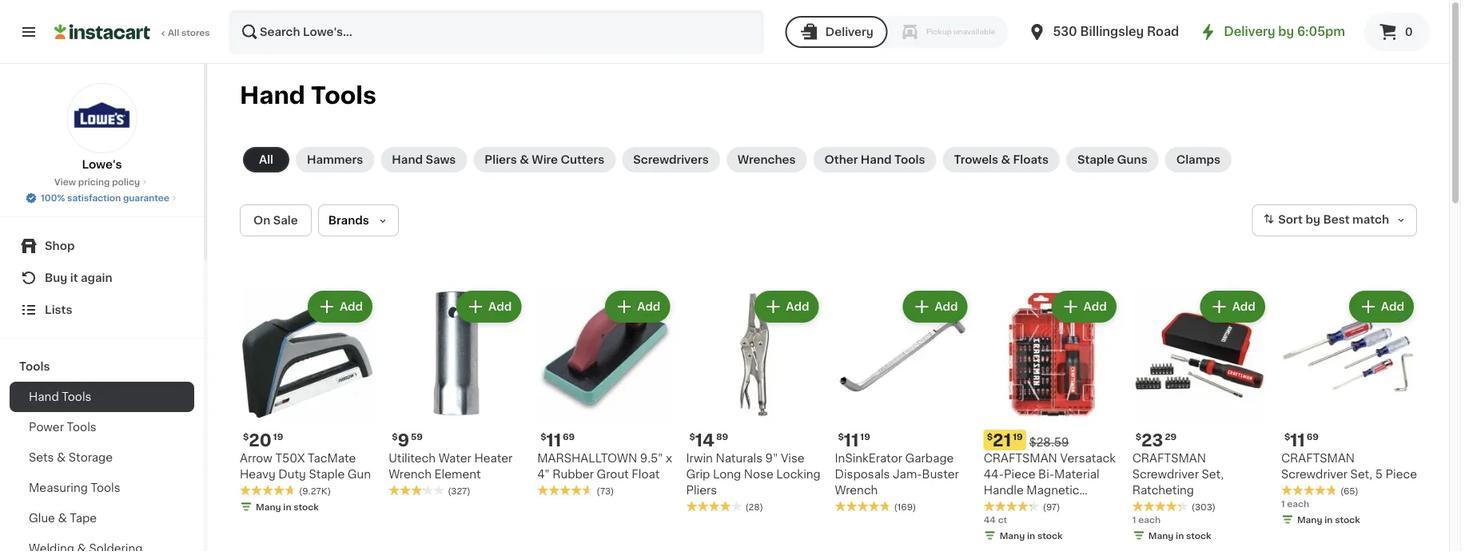 Task type: describe. For each thing, give the bounding box(es) containing it.
arrow t50x tacmate heavy duty staple gun
[[240, 453, 371, 480]]

hammers link
[[296, 147, 374, 173]]

pliers & wire cutters
[[485, 154, 604, 165]]

craftsman for 23
[[1132, 453, 1206, 464]]

irwin naturals 9" vise grip long nose locking pliers
[[686, 453, 821, 496]]

hand up power
[[29, 392, 59, 403]]

measuring tools
[[29, 483, 120, 494]]

$ inside $ 21 19 $28.59 craftsman versatack 44-piece bi-material handle magnetic ratcheting multi-bit screwdriver set
[[987, 433, 993, 442]]

many for $28.59
[[1000, 532, 1025, 540]]

all link
[[243, 147, 289, 173]]

many in stock for 11
[[1297, 516, 1360, 524]]

8 product group from the left
[[1281, 288, 1417, 530]]

floats
[[1013, 154, 1049, 165]]

rubber
[[553, 469, 594, 480]]

5
[[1375, 469, 1383, 480]]

many in stock for $28.59
[[1000, 532, 1063, 540]]

screwdriver for 23
[[1132, 469, 1199, 480]]

all for all
[[259, 154, 273, 165]]

delivery button
[[785, 16, 888, 48]]

stores
[[181, 28, 210, 37]]

ratcheting inside craftsman screwdriver set, ratcheting
[[1132, 485, 1194, 496]]

23
[[1141, 432, 1163, 449]]

each for 23
[[1138, 516, 1161, 524]]

clamps
[[1176, 154, 1221, 165]]

tools link
[[10, 352, 194, 382]]

14
[[695, 432, 714, 449]]

guarantee
[[123, 194, 169, 203]]

44 ct
[[984, 516, 1007, 524]]

add for craftsman screwdriver set, ratcheting
[[1232, 301, 1256, 313]]

$ 11 69 for craftsman
[[1284, 432, 1319, 449]]

product group containing 23
[[1132, 288, 1268, 546]]

road
[[1147, 26, 1179, 38]]

water
[[439, 453, 471, 464]]

tools down sets & storage "link"
[[91, 483, 120, 494]]

wrench inside insinkerator garbage disposals jam-buster wrench
[[835, 485, 878, 496]]

delivery for delivery
[[825, 26, 873, 38]]

shop
[[45, 241, 75, 252]]

11 for marshalltown
[[546, 432, 561, 449]]

lowe's link
[[67, 83, 137, 173]]

jam-
[[893, 469, 922, 480]]

match
[[1352, 214, 1389, 226]]

screwdrivers link
[[622, 147, 720, 173]]

staple guns
[[1077, 154, 1148, 165]]

each for 11
[[1287, 500, 1309, 508]]

$ 23 29
[[1136, 432, 1177, 449]]

wrenches link
[[726, 147, 807, 173]]

all stores link
[[54, 10, 211, 54]]

set
[[1053, 517, 1072, 528]]

(9.27k)
[[299, 487, 331, 496]]

power tools
[[29, 422, 96, 433]]

(97)
[[1043, 503, 1060, 512]]

delivery by 6:05pm
[[1224, 26, 1345, 38]]

staple guns link
[[1066, 147, 1159, 173]]

grout
[[597, 469, 629, 480]]

add button for craftsman screwdriver set, ratcheting
[[1202, 293, 1264, 321]]

tape
[[70, 513, 97, 524]]

trowels & floats
[[954, 154, 1049, 165]]

$28.59
[[1029, 437, 1069, 449]]

sets
[[29, 452, 54, 464]]

ratcheting inside $ 21 19 $28.59 craftsman versatack 44-piece bi-material handle magnetic ratcheting multi-bit screwdriver set
[[984, 501, 1045, 512]]

service type group
[[785, 16, 1008, 48]]

sort
[[1278, 214, 1303, 226]]

0 vertical spatial hand tools
[[240, 84, 376, 107]]

& for glue
[[58, 513, 67, 524]]

nose
[[744, 469, 774, 480]]

11 for craftsman
[[1290, 432, 1305, 449]]

piece inside $ 21 19 $28.59 craftsman versatack 44-piece bi-material handle magnetic ratcheting multi-bit screwdriver set
[[1004, 469, 1035, 480]]

screwdriver inside $ 21 19 $28.59 craftsman versatack 44-piece bi-material handle magnetic ratcheting multi-bit screwdriver set
[[984, 517, 1050, 528]]

add button for irwin naturals 9" vise grip long nose locking pliers
[[756, 293, 817, 321]]

utilitech water heater wrench element
[[389, 453, 513, 480]]

other hand tools
[[824, 154, 925, 165]]

t50x
[[275, 453, 305, 464]]

9.5"
[[640, 453, 663, 464]]

brands button
[[318, 205, 399, 237]]

stock for 11
[[1335, 516, 1360, 524]]

many in stock for 23
[[1148, 532, 1211, 540]]

handle
[[984, 485, 1024, 496]]

buy it again link
[[10, 262, 194, 294]]

$ for marshalltown 9.5" x 4" rubber grout float
[[541, 433, 546, 442]]

lists link
[[10, 294, 194, 326]]

21
[[993, 432, 1011, 449]]

(28)
[[745, 503, 763, 512]]

by for delivery
[[1278, 26, 1294, 38]]

& for trowels
[[1001, 154, 1010, 165]]

it
[[70, 273, 78, 284]]

19 for 20
[[273, 433, 283, 442]]

measuring
[[29, 483, 88, 494]]

pliers & wire cutters link
[[473, 147, 616, 173]]

utilitech
[[389, 453, 436, 464]]

$ for arrow t50x tacmate heavy duty staple gun
[[243, 433, 249, 442]]

add for marshalltown 9.5" x 4" rubber grout float
[[637, 301, 661, 313]]

other
[[824, 154, 858, 165]]

staple inside the 'arrow t50x tacmate heavy duty staple gun'
[[309, 469, 345, 480]]

ct
[[998, 516, 1007, 524]]

hand saws link
[[381, 147, 467, 173]]

add for utilitech water heater wrench element
[[488, 301, 512, 313]]

best
[[1323, 214, 1350, 226]]

all for all stores
[[168, 28, 179, 37]]

buster
[[922, 469, 959, 480]]

glue & tape
[[29, 513, 97, 524]]

many down heavy
[[256, 503, 281, 512]]

$ for craftsman screwdriver set, ratcheting
[[1136, 433, 1141, 442]]

best match
[[1323, 214, 1389, 226]]

$ for utilitech water heater wrench element
[[392, 433, 398, 442]]

add for irwin naturals 9" vise grip long nose locking pliers
[[786, 301, 809, 313]]

glue & tape link
[[10, 504, 194, 534]]

billingsley
[[1080, 26, 1144, 38]]

add button for insinkerator garbage disposals jam-buster wrench
[[904, 293, 966, 321]]

view pricing policy link
[[54, 176, 150, 189]]

100%
[[41, 194, 65, 203]]

add for craftsman screwdriver set, 5 piece
[[1381, 301, 1404, 313]]

in for 23
[[1176, 532, 1184, 540]]

stock for 23
[[1186, 532, 1211, 540]]

$ 20 19
[[243, 432, 283, 449]]

69 for marshalltown 9.5" x 4" rubber grout float
[[563, 433, 575, 442]]

heater
[[474, 453, 513, 464]]

530 billingsley road button
[[1027, 10, 1179, 54]]

5 product group from the left
[[835, 288, 971, 514]]

sale
[[273, 215, 298, 226]]

many in stock down (9.27k)
[[256, 503, 319, 512]]

44-
[[984, 469, 1004, 480]]

1 for 11
[[1281, 500, 1285, 508]]

stock for $28.59
[[1037, 532, 1063, 540]]



Task type: locate. For each thing, give the bounding box(es) containing it.
measuring tools link
[[10, 473, 194, 504]]

disposals
[[835, 469, 890, 480]]

0 horizontal spatial $ 11 69
[[541, 432, 575, 449]]

0 horizontal spatial by
[[1278, 26, 1294, 38]]

& for pliers
[[520, 154, 529, 165]]

product group containing 21
[[984, 288, 1120, 546]]

0 horizontal spatial set,
[[1202, 469, 1224, 480]]

garbage
[[905, 453, 954, 464]]

$ up irwin
[[689, 433, 695, 442]]

$ for irwin naturals 9" vise grip long nose locking pliers
[[689, 433, 695, 442]]

2 horizontal spatial 11
[[1290, 432, 1305, 449]]

& left wire
[[520, 154, 529, 165]]

1 vertical spatial 1 each
[[1132, 516, 1161, 524]]

insinkerator garbage disposals jam-buster wrench
[[835, 453, 959, 496]]

$
[[243, 433, 249, 442], [392, 433, 398, 442], [541, 433, 546, 442], [689, 433, 695, 442], [838, 433, 844, 442], [987, 433, 993, 442], [1136, 433, 1141, 442], [1284, 433, 1290, 442]]

by inside the best match sort by field
[[1306, 214, 1320, 226]]

hand up 'all' link
[[240, 84, 305, 107]]

Best match Sort by field
[[1252, 205, 1417, 237]]

screwdriver inside the craftsman screwdriver set, 5 piece
[[1281, 469, 1348, 480]]

19 right 20
[[273, 433, 283, 442]]

8 add from the left
[[1381, 301, 1404, 313]]

1 $ from the left
[[243, 433, 249, 442]]

hand inside 'link'
[[392, 154, 423, 165]]

stock down set
[[1037, 532, 1063, 540]]

3 $ from the left
[[541, 433, 546, 442]]

(65)
[[1340, 487, 1359, 496]]

$ inside $ 23 29
[[1136, 433, 1141, 442]]

69 for craftsman screwdriver set, 5 piece
[[1307, 433, 1319, 442]]

float
[[632, 469, 660, 480]]

1 horizontal spatial 69
[[1307, 433, 1319, 442]]

pliers down grip
[[686, 485, 717, 496]]

by for sort
[[1306, 214, 1320, 226]]

hand
[[240, 84, 305, 107], [392, 154, 423, 165], [861, 154, 892, 165], [29, 392, 59, 403]]

hand tools up power tools
[[29, 392, 91, 403]]

each down craftsman screwdriver set, ratcheting
[[1138, 516, 1161, 524]]

$ inside $ 9 59
[[392, 433, 398, 442]]

add button for utilitech water heater wrench element
[[458, 293, 520, 321]]

heavy
[[240, 469, 276, 480]]

2 add from the left
[[488, 301, 512, 313]]

4 $ from the left
[[689, 433, 695, 442]]

11 up the craftsman screwdriver set, 5 piece on the right bottom of page
[[1290, 432, 1305, 449]]

sort by
[[1278, 214, 1320, 226]]

irwin
[[686, 453, 713, 464]]

insinkerator
[[835, 453, 902, 464]]

0 horizontal spatial ratcheting
[[984, 501, 1045, 512]]

& for sets
[[57, 452, 66, 464]]

product group containing 20
[[240, 288, 376, 517]]

many down craftsman screwdriver set, ratcheting
[[1148, 532, 1174, 540]]

$ 11 69 up the craftsman screwdriver set, 5 piece on the right bottom of page
[[1284, 432, 1319, 449]]

(327)
[[448, 487, 471, 496]]

0 vertical spatial all
[[168, 28, 179, 37]]

$ 9 59
[[392, 432, 423, 449]]

0 horizontal spatial each
[[1138, 516, 1161, 524]]

2 11 from the left
[[844, 432, 859, 449]]

11 up the insinkerator
[[844, 432, 859, 449]]

1 horizontal spatial screwdriver
[[1132, 469, 1199, 480]]

19 inside $ 20 19
[[273, 433, 283, 442]]

8 $ from the left
[[1284, 433, 1290, 442]]

69 up the craftsman screwdriver set, 5 piece on the right bottom of page
[[1307, 433, 1319, 442]]

1 down the craftsman screwdriver set, 5 piece on the right bottom of page
[[1281, 500, 1285, 508]]

0 vertical spatial 1 each
[[1281, 500, 1309, 508]]

$ inside $ 14 89
[[689, 433, 695, 442]]

1 horizontal spatial craftsman
[[1132, 453, 1206, 464]]

tools
[[311, 84, 376, 107], [894, 154, 925, 165], [19, 361, 50, 372], [62, 392, 91, 403], [67, 422, 96, 433], [91, 483, 120, 494]]

& right the sets
[[57, 452, 66, 464]]

530 billingsley road
[[1053, 26, 1179, 38]]

buy it again
[[45, 273, 112, 284]]

view
[[54, 178, 76, 187]]

pliers inside 'irwin naturals 9" vise grip long nose locking pliers'
[[686, 485, 717, 496]]

5 add button from the left
[[904, 293, 966, 321]]

$ up 44-
[[987, 433, 993, 442]]

glue
[[29, 513, 55, 524]]

each down the craftsman screwdriver set, 5 piece on the right bottom of page
[[1287, 500, 1309, 508]]

(73)
[[596, 487, 614, 496]]

1 product group from the left
[[240, 288, 376, 517]]

marshalltown
[[537, 453, 637, 464]]

guns
[[1117, 154, 1148, 165]]

$ left 29
[[1136, 433, 1141, 442]]

0 button
[[1364, 13, 1430, 51]]

hand right other
[[861, 154, 892, 165]]

arrow
[[240, 453, 272, 464]]

$ up 4"
[[541, 433, 546, 442]]

& right glue
[[58, 513, 67, 524]]

6 product group from the left
[[984, 288, 1120, 546]]

11 up 4"
[[546, 432, 561, 449]]

Search field
[[230, 11, 763, 53]]

craftsman inside the craftsman screwdriver set, 5 piece
[[1281, 453, 1355, 464]]

craftsman screwdriver set, 5 piece
[[1281, 453, 1417, 480]]

7 product group from the left
[[1132, 288, 1268, 546]]

staple left guns
[[1077, 154, 1114, 165]]

1 down craftsman screwdriver set, ratcheting
[[1132, 516, 1136, 524]]

2 add button from the left
[[458, 293, 520, 321]]

$ 11 69 for marshalltown
[[541, 432, 575, 449]]

many in stock down (303)
[[1148, 532, 1211, 540]]

1 horizontal spatial wrench
[[835, 485, 878, 496]]

1 horizontal spatial $ 11 69
[[1284, 432, 1319, 449]]

7 add button from the left
[[1202, 293, 1264, 321]]

1 horizontal spatial 1 each
[[1281, 500, 1309, 508]]

craftsman down 29
[[1132, 453, 1206, 464]]

each
[[1287, 500, 1309, 508], [1138, 516, 1161, 524]]

2 $ 11 69 from the left
[[1284, 432, 1319, 449]]

1 horizontal spatial 11
[[844, 432, 859, 449]]

all up on
[[259, 154, 273, 165]]

1 each for 11
[[1281, 500, 1309, 508]]

1 $ 11 69 from the left
[[541, 432, 575, 449]]

1 horizontal spatial 1
[[1281, 500, 1285, 508]]

0 vertical spatial wrench
[[389, 469, 432, 480]]

clamps link
[[1165, 147, 1232, 173]]

1 each
[[1281, 500, 1309, 508], [1132, 516, 1161, 524]]

in for 11
[[1325, 516, 1333, 524]]

by inside delivery by 6:05pm link
[[1278, 26, 1294, 38]]

delivery inside button
[[825, 26, 873, 38]]

1 each down the craftsman screwdriver set, 5 piece on the right bottom of page
[[1281, 500, 1309, 508]]

19 right 21
[[1013, 433, 1023, 442]]

tools up hammers
[[311, 84, 376, 107]]

6 add from the left
[[1083, 301, 1107, 313]]

1 horizontal spatial by
[[1306, 214, 1320, 226]]

7 add from the left
[[1232, 301, 1256, 313]]

1 horizontal spatial ratcheting
[[1132, 485, 1194, 496]]

3 add button from the left
[[607, 293, 669, 321]]

1 horizontal spatial staple
[[1077, 154, 1114, 165]]

1 each down craftsman screwdriver set, ratcheting
[[1132, 516, 1161, 524]]

1 horizontal spatial pliers
[[686, 485, 717, 496]]

0 horizontal spatial delivery
[[825, 26, 873, 38]]

$ 14 89
[[689, 432, 728, 449]]

power
[[29, 422, 64, 433]]

gun
[[348, 469, 371, 480]]

stock down (303)
[[1186, 532, 1211, 540]]

piece right the 5
[[1386, 469, 1417, 480]]

sets & storage
[[29, 452, 113, 464]]

pliers
[[485, 154, 517, 165], [686, 485, 717, 496]]

2 horizontal spatial screwdriver
[[1281, 469, 1348, 480]]

1 vertical spatial 1
[[1132, 516, 1136, 524]]

$ inside $ 20 19
[[243, 433, 249, 442]]

set, inside craftsman screwdriver set, ratcheting
[[1202, 469, 1224, 480]]

shop link
[[10, 230, 194, 262]]

0 horizontal spatial 11
[[546, 432, 561, 449]]

screwdriver up "(65)"
[[1281, 469, 1348, 480]]

0 vertical spatial each
[[1287, 500, 1309, 508]]

add button
[[309, 293, 371, 321], [458, 293, 520, 321], [607, 293, 669, 321], [756, 293, 817, 321], [904, 293, 966, 321], [1053, 293, 1115, 321], [1202, 293, 1264, 321], [1351, 293, 1412, 321]]

2 horizontal spatial craftsman
[[1281, 453, 1355, 464]]

product group containing 14
[[686, 288, 822, 514]]

delivery
[[1224, 26, 1275, 38], [825, 26, 873, 38]]

6 add button from the left
[[1053, 293, 1115, 321]]

screwdriver for 11
[[1281, 469, 1348, 480]]

1 vertical spatial ratcheting
[[984, 501, 1045, 512]]

0 horizontal spatial 1 each
[[1132, 516, 1161, 524]]

1 vertical spatial staple
[[309, 469, 345, 480]]

5 $ from the left
[[838, 433, 844, 442]]

ratcheting up ct
[[984, 501, 1045, 512]]

piece inside the craftsman screwdriver set, 5 piece
[[1386, 469, 1417, 480]]

5 add from the left
[[935, 301, 958, 313]]

0 horizontal spatial piece
[[1004, 469, 1035, 480]]

0 vertical spatial pliers
[[485, 154, 517, 165]]

0 horizontal spatial hand tools
[[29, 392, 91, 403]]

brands
[[328, 215, 369, 226]]

1 vertical spatial wrench
[[835, 485, 878, 496]]

&
[[520, 154, 529, 165], [1001, 154, 1010, 165], [57, 452, 66, 464], [58, 513, 67, 524]]

19 up the insinkerator
[[860, 433, 870, 442]]

$ up the craftsman screwdriver set, 5 piece on the right bottom of page
[[1284, 433, 1290, 442]]

4 add button from the left
[[756, 293, 817, 321]]

add button for craftsman screwdriver set, 5 piece
[[1351, 293, 1412, 321]]

& left floats
[[1001, 154, 1010, 165]]

pliers left wire
[[485, 154, 517, 165]]

wrench down utilitech
[[389, 469, 432, 480]]

versatack
[[1060, 453, 1116, 464]]

lists
[[45, 305, 72, 316]]

staple down tacmate
[[309, 469, 345, 480]]

0 horizontal spatial 19
[[273, 433, 283, 442]]

many for 23
[[1148, 532, 1174, 540]]

6 $ from the left
[[987, 433, 993, 442]]

0 horizontal spatial screwdriver
[[984, 517, 1050, 528]]

$21.19 original price: $28.59 element
[[984, 430, 1120, 451]]

0
[[1405, 26, 1413, 38]]

3 product group from the left
[[537, 288, 673, 498]]

3 19 from the left
[[1013, 433, 1023, 442]]

many in stock down ct
[[1000, 532, 1063, 540]]

stock down (9.27k)
[[294, 503, 319, 512]]

screwdriver inside craftsman screwdriver set, ratcheting
[[1132, 469, 1199, 480]]

1 11 from the left
[[546, 432, 561, 449]]

hand tools
[[240, 84, 376, 107], [29, 392, 91, 403]]

$ for craftsman screwdriver set, 5 piece
[[1284, 433, 1290, 442]]

many down the craftsman screwdriver set, 5 piece on the right bottom of page
[[1297, 516, 1322, 524]]

view pricing policy
[[54, 178, 140, 187]]

craftsman down 21
[[984, 453, 1057, 464]]

tools up storage
[[67, 422, 96, 433]]

19 inside $ 11 19
[[860, 433, 870, 442]]

$ up the insinkerator
[[838, 433, 844, 442]]

1 set, from the left
[[1202, 469, 1224, 480]]

19 inside $ 21 19 $28.59 craftsman versatack 44-piece bi-material handle magnetic ratcheting multi-bit screwdriver set
[[1013, 433, 1023, 442]]

set, left the 5
[[1350, 469, 1373, 480]]

3 add from the left
[[637, 301, 661, 313]]

2 set, from the left
[[1350, 469, 1373, 480]]

many down ct
[[1000, 532, 1025, 540]]

in for $28.59
[[1027, 532, 1035, 540]]

2 horizontal spatial 19
[[1013, 433, 1023, 442]]

bi-
[[1038, 469, 1054, 480]]

add for arrow t50x tacmate heavy duty staple gun
[[340, 301, 363, 313]]

0 vertical spatial by
[[1278, 26, 1294, 38]]

many in stock
[[256, 503, 319, 512], [1297, 516, 1360, 524], [1000, 532, 1063, 540], [1148, 532, 1211, 540]]

19 for 11
[[860, 433, 870, 442]]

set, inside the craftsman screwdriver set, 5 piece
[[1350, 469, 1373, 480]]

hand tools up hammers link
[[240, 84, 376, 107]]

3 11 from the left
[[1290, 432, 1305, 449]]

trowels
[[954, 154, 998, 165]]

product group
[[240, 288, 376, 517], [389, 288, 525, 498], [537, 288, 673, 498], [686, 288, 822, 514], [835, 288, 971, 514], [984, 288, 1120, 546], [1132, 288, 1268, 546], [1281, 288, 1417, 530]]

hand left the saws at the top left of the page
[[392, 154, 423, 165]]

7 $ from the left
[[1136, 433, 1141, 442]]

1 horizontal spatial set,
[[1350, 469, 1373, 480]]

1 vertical spatial hand tools
[[29, 392, 91, 403]]

8 add button from the left
[[1351, 293, 1412, 321]]

many for 11
[[1297, 516, 1322, 524]]

policy
[[112, 178, 140, 187]]

craftsman screwdriver set, ratcheting
[[1132, 453, 1224, 496]]

$ inside $ 11 19
[[838, 433, 844, 442]]

2 19 from the left
[[860, 433, 870, 442]]

piece up handle
[[1004, 469, 1035, 480]]

marshalltown 9.5" x 4" rubber grout float
[[537, 453, 672, 480]]

0 horizontal spatial wrench
[[389, 469, 432, 480]]

all left stores
[[168, 28, 179, 37]]

pricing
[[78, 178, 110, 187]]

delivery for delivery by 6:05pm
[[1224, 26, 1275, 38]]

naturals
[[716, 453, 763, 464]]

tools down lists
[[19, 361, 50, 372]]

element
[[434, 469, 481, 480]]

11 for insinkerator
[[844, 432, 859, 449]]

0 horizontal spatial 69
[[563, 433, 575, 442]]

add button for arrow t50x tacmate heavy duty staple gun
[[309, 293, 371, 321]]

(169)
[[894, 503, 916, 512]]

tacmate
[[308, 453, 356, 464]]

staple
[[1077, 154, 1114, 165], [309, 469, 345, 480]]

screwdriver down handle
[[984, 517, 1050, 528]]

tools up power tools
[[62, 392, 91, 403]]

other hand tools link
[[813, 147, 936, 173]]

4 product group from the left
[[686, 288, 822, 514]]

2 piece from the left
[[1386, 469, 1417, 480]]

$ left 59
[[392, 433, 398, 442]]

1 horizontal spatial hand tools
[[240, 84, 376, 107]]

again
[[81, 273, 112, 284]]

hammers
[[307, 154, 363, 165]]

satisfaction
[[67, 194, 121, 203]]

by
[[1278, 26, 1294, 38], [1306, 214, 1320, 226]]

sets & storage link
[[10, 443, 194, 473]]

stock down "(65)"
[[1335, 516, 1360, 524]]

grip
[[686, 469, 710, 480]]

1 69 from the left
[[563, 433, 575, 442]]

0 vertical spatial ratcheting
[[1132, 485, 1194, 496]]

1 horizontal spatial each
[[1287, 500, 1309, 508]]

0 horizontal spatial craftsman
[[984, 453, 1057, 464]]

2 craftsman from the left
[[1132, 453, 1206, 464]]

on sale button
[[240, 205, 312, 237]]

None search field
[[229, 10, 765, 54]]

44
[[984, 516, 996, 524]]

1 for 23
[[1132, 516, 1136, 524]]

craftsman up "(65)"
[[1281, 453, 1355, 464]]

craftsman inside craftsman screwdriver set, ratcheting
[[1132, 453, 1206, 464]]

0 vertical spatial staple
[[1077, 154, 1114, 165]]

1 19 from the left
[[273, 433, 283, 442]]

4 add from the left
[[786, 301, 809, 313]]

screwdrivers
[[633, 154, 709, 165]]

set, for 11
[[1350, 469, 1373, 480]]

ratcheting up (303)
[[1132, 485, 1194, 496]]

1 vertical spatial by
[[1306, 214, 1320, 226]]

set, for 23
[[1202, 469, 1224, 480]]

$ for insinkerator garbage disposals jam-buster wrench
[[838, 433, 844, 442]]

1 craftsman from the left
[[984, 453, 1057, 464]]

0 horizontal spatial 1
[[1132, 516, 1136, 524]]

0 horizontal spatial all
[[168, 28, 179, 37]]

craftsman for 11
[[1281, 453, 1355, 464]]

product group containing 9
[[389, 288, 525, 498]]

1 each for 23
[[1132, 516, 1161, 524]]

59
[[411, 433, 423, 442]]

& inside "link"
[[57, 452, 66, 464]]

tools left trowels
[[894, 154, 925, 165]]

69 up marshalltown
[[563, 433, 575, 442]]

1 vertical spatial pliers
[[686, 485, 717, 496]]

$ 11 69 up marshalltown
[[541, 432, 575, 449]]

by left 6:05pm
[[1278, 26, 1294, 38]]

lowe's logo image
[[67, 83, 137, 153]]

1 vertical spatial each
[[1138, 516, 1161, 524]]

set, up (303)
[[1202, 469, 1224, 480]]

wrenches
[[738, 154, 796, 165]]

all inside "link"
[[168, 28, 179, 37]]

2 $ from the left
[[392, 433, 398, 442]]

power tools link
[[10, 412, 194, 443]]

add for insinkerator garbage disposals jam-buster wrench
[[935, 301, 958, 313]]

screwdriver down $ 23 29
[[1132, 469, 1199, 480]]

$ up the arrow
[[243, 433, 249, 442]]

add button for marshalltown 9.5" x 4" rubber grout float
[[607, 293, 669, 321]]

1 vertical spatial all
[[259, 154, 273, 165]]

locking
[[776, 469, 821, 480]]

1 horizontal spatial all
[[259, 154, 273, 165]]

$ 21 19 $28.59 craftsman versatack 44-piece bi-material handle magnetic ratcheting multi-bit screwdriver set
[[984, 432, 1116, 528]]

duty
[[278, 469, 306, 480]]

0 vertical spatial 1
[[1281, 500, 1285, 508]]

9"
[[765, 453, 778, 464]]

wrench inside utilitech water heater wrench element
[[389, 469, 432, 480]]

1 horizontal spatial delivery
[[1224, 26, 1275, 38]]

3 craftsman from the left
[[1281, 453, 1355, 464]]

by right sort on the top of page
[[1306, 214, 1320, 226]]

2 product group from the left
[[389, 288, 525, 498]]

1 piece from the left
[[1004, 469, 1035, 480]]

2 69 from the left
[[1307, 433, 1319, 442]]

instacart logo image
[[54, 22, 150, 42]]

1 horizontal spatial 19
[[860, 433, 870, 442]]

1 add button from the left
[[309, 293, 371, 321]]

1 horizontal spatial piece
[[1386, 469, 1417, 480]]

all stores
[[168, 28, 210, 37]]

0 horizontal spatial staple
[[309, 469, 345, 480]]

craftsman inside $ 21 19 $28.59 craftsman versatack 44-piece bi-material handle magnetic ratcheting multi-bit screwdriver set
[[984, 453, 1057, 464]]

wrench down disposals
[[835, 485, 878, 496]]

1 add from the left
[[340, 301, 363, 313]]

11
[[546, 432, 561, 449], [844, 432, 859, 449], [1290, 432, 1305, 449]]

many in stock down "(65)"
[[1297, 516, 1360, 524]]

0 horizontal spatial pliers
[[485, 154, 517, 165]]



Task type: vqa. For each thing, say whether or not it's contained in the screenshot.
the rightmost 1
yes



